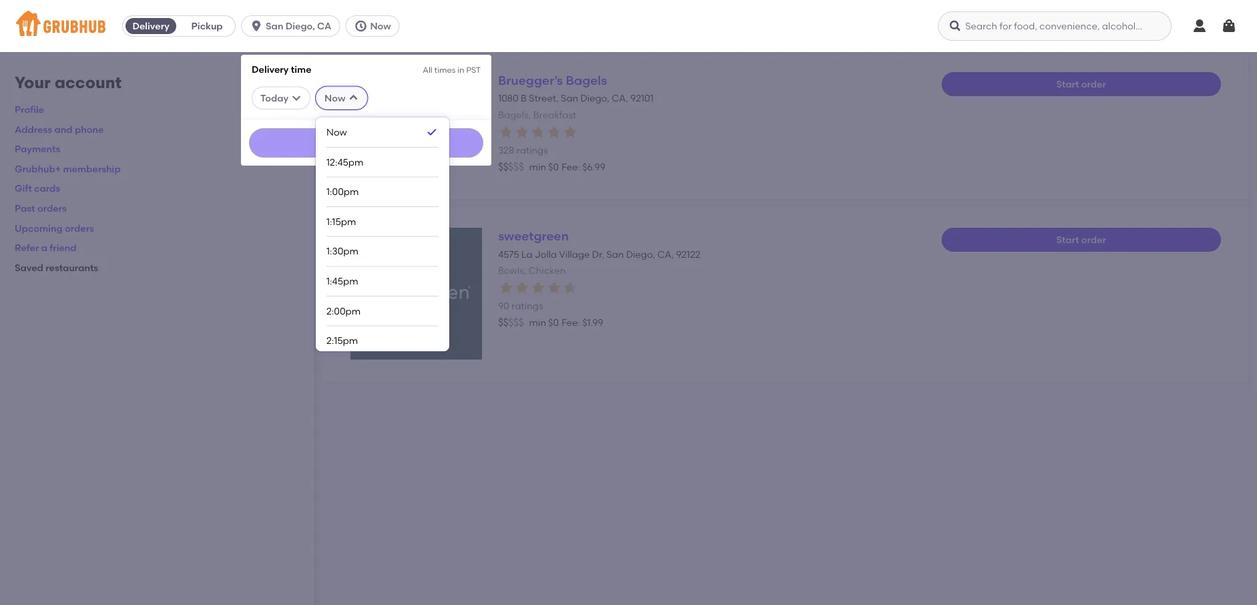 Task type: locate. For each thing, give the bounding box(es) containing it.
star icon image
[[498, 124, 514, 140], [514, 124, 530, 140], [530, 124, 546, 140], [546, 124, 562, 140], [562, 124, 578, 140], [498, 280, 514, 296], [514, 280, 530, 296], [530, 280, 546, 296], [546, 280, 562, 296], [562, 280, 578, 296], [562, 280, 578, 296]]

2 $$$$$ from the top
[[498, 316, 524, 329]]

1 vertical spatial start
[[1057, 234, 1079, 245]]

1 vertical spatial start order
[[1057, 234, 1106, 245]]

membership
[[63, 163, 121, 174]]

list box inside main navigation navigation
[[327, 117, 439, 605]]

1 vertical spatial $0
[[549, 317, 559, 328]]

ca,
[[612, 93, 628, 104], [658, 248, 674, 260]]

1 vertical spatial start order button
[[942, 228, 1221, 252]]

ca, inside bruegger's bagels 1080 b street, san diego, ca, 92101 bagels, breakfast
[[612, 93, 628, 104]]

payments
[[15, 143, 60, 155]]

start order
[[1057, 78, 1106, 90], [1057, 234, 1106, 245]]

1 $$$$$ from the top
[[498, 161, 524, 173]]

$0
[[549, 161, 559, 173], [549, 317, 559, 328]]

0 vertical spatial start
[[1057, 78, 1079, 90]]

1 vertical spatial orders
[[65, 222, 94, 234]]

orders
[[37, 202, 67, 214], [65, 222, 94, 234]]

0 vertical spatial delivery
[[133, 20, 169, 32]]

now
[[370, 20, 391, 32], [325, 92, 345, 104], [327, 126, 347, 138]]

2 vertical spatial san
[[607, 248, 624, 260]]

in
[[458, 65, 465, 74]]

fee: left "$6.99" at left top
[[562, 161, 580, 173]]

0 vertical spatial diego,
[[286, 20, 315, 32]]

1 horizontal spatial san
[[561, 93, 578, 104]]

diego, right dr,
[[626, 248, 655, 260]]

now inside option
[[327, 126, 347, 138]]

delivery left pickup button
[[133, 20, 169, 32]]

order
[[1082, 78, 1106, 90], [1082, 234, 1106, 245]]

now up 12:45pm
[[327, 126, 347, 138]]

list box
[[327, 117, 439, 605]]

fee: inside $$$$$ min $0 fee: $1.99
[[562, 317, 580, 328]]

$0 left "$6.99" at left top
[[549, 161, 559, 173]]

2 min from the top
[[529, 317, 546, 328]]

1 start order button from the top
[[942, 72, 1221, 96]]

2 vertical spatial now
[[327, 126, 347, 138]]

phone
[[75, 123, 104, 135]]

2 horizontal spatial diego,
[[626, 248, 655, 260]]

0 vertical spatial ca,
[[612, 93, 628, 104]]

0 horizontal spatial diego,
[[286, 20, 315, 32]]

min down 90 ratings
[[529, 317, 546, 328]]

bowls,
[[498, 264, 527, 276]]

min inside '$$$$$ min $0 fee: $6.99'
[[529, 161, 546, 173]]

check icon image
[[425, 125, 439, 139]]

refer a friend link
[[15, 242, 77, 253]]

$$$$$ down 328
[[498, 161, 524, 173]]

min
[[529, 161, 546, 173], [529, 317, 546, 328]]

gift cards link
[[15, 183, 60, 194]]

ratings
[[517, 145, 548, 156], [512, 300, 543, 312]]

gift cards
[[15, 183, 60, 194]]

fee:
[[562, 161, 580, 173], [562, 317, 580, 328]]

0 horizontal spatial ca,
[[612, 93, 628, 104]]

1:45pm
[[327, 275, 358, 287]]

1 vertical spatial min
[[529, 317, 546, 328]]

san inside sweetgreen 4575 la jolla village dr, san diego, ca, 92122 bowls, chicken
[[607, 248, 624, 260]]

0 vertical spatial ratings
[[517, 145, 548, 156]]

now right ca
[[370, 20, 391, 32]]

saved restaurant image
[[333, 232, 349, 248]]

sweetgreen 4575 la jolla village dr, san diego, ca, 92122 bowls, chicken
[[498, 229, 701, 276]]

address
[[15, 123, 52, 135]]

1 vertical spatial saved restaurant button
[[329, 228, 353, 252]]

0 vertical spatial start order
[[1057, 78, 1106, 90]]

saved restaurant button right time
[[329, 72, 353, 96]]

0 vertical spatial saved restaurant button
[[329, 72, 353, 96]]

2 horizontal spatial svg image
[[949, 19, 962, 33]]

svg image
[[250, 19, 263, 33], [949, 19, 962, 33], [291, 93, 302, 103]]

1 horizontal spatial diego,
[[581, 93, 610, 104]]

min inside $$$$$ min $0 fee: $1.99
[[529, 317, 546, 328]]

90 ratings
[[498, 300, 543, 312]]

2 vertical spatial diego,
[[626, 248, 655, 260]]

92122
[[676, 248, 701, 260]]

$0 inside '$$$$$ min $0 fee: $6.99'
[[549, 161, 559, 173]]

orders up "friend"
[[65, 222, 94, 234]]

$$$$$ down '90'
[[498, 316, 524, 329]]

1 vertical spatial ratings
[[512, 300, 543, 312]]

$$$$$
[[498, 161, 524, 173], [498, 316, 524, 329]]

0 horizontal spatial san
[[266, 20, 283, 32]]

4575
[[498, 248, 519, 260]]

1 $0 from the top
[[549, 161, 559, 173]]

account
[[55, 73, 122, 92]]

$0 inside $$$$$ min $0 fee: $1.99
[[549, 317, 559, 328]]

delivery up today
[[252, 63, 289, 75]]

delivery inside delivery button
[[133, 20, 169, 32]]

start order button for bruegger's bagels
[[942, 72, 1221, 96]]

$6.99
[[583, 161, 606, 173]]

1 saved restaurant button from the top
[[329, 72, 353, 96]]

2 order from the top
[[1082, 234, 1106, 245]]

delivery for delivery
[[133, 20, 169, 32]]

diego, left ca
[[286, 20, 315, 32]]

upcoming
[[15, 222, 63, 234]]

cards
[[34, 183, 60, 194]]

1 vertical spatial san
[[561, 93, 578, 104]]

1 vertical spatial diego,
[[581, 93, 610, 104]]

diego, down 'bagels'
[[581, 93, 610, 104]]

0 vertical spatial start order button
[[942, 72, 1221, 96]]

start order button for sweetgreen
[[942, 228, 1221, 252]]

saved restaurant button for bruegger's
[[329, 72, 353, 96]]

1 vertical spatial $$$$$
[[498, 316, 524, 329]]

sweetgreen logo image
[[350, 228, 482, 360]]

$$$$$ for sweetgreen
[[498, 316, 524, 329]]

1 min from the top
[[529, 161, 546, 173]]

$0 left $1.99
[[549, 317, 559, 328]]

san
[[266, 20, 283, 32], [561, 93, 578, 104], [607, 248, 624, 260]]

0 vertical spatial now
[[370, 20, 391, 32]]

1 start order from the top
[[1057, 78, 1106, 90]]

profile link
[[15, 104, 44, 115]]

start
[[1057, 78, 1079, 90], [1057, 234, 1079, 245]]

san right dr,
[[607, 248, 624, 260]]

2 start order from the top
[[1057, 234, 1106, 245]]

0 vertical spatial order
[[1082, 78, 1106, 90]]

order for bruegger's bagels
[[1082, 78, 1106, 90]]

ca, left 92122
[[658, 248, 674, 260]]

time
[[291, 63, 312, 75]]

2 start from the top
[[1057, 234, 1079, 245]]

san up breakfast
[[561, 93, 578, 104]]

ratings right '90'
[[512, 300, 543, 312]]

1 vertical spatial delivery
[[252, 63, 289, 75]]

fee: inside '$$$$$ min $0 fee: $6.99'
[[562, 161, 580, 173]]

start for sweetgreen
[[1057, 234, 1079, 245]]

list box containing now
[[327, 117, 439, 605]]

1 order from the top
[[1082, 78, 1106, 90]]

payments link
[[15, 143, 60, 155]]

2 fee: from the top
[[562, 317, 580, 328]]

san diego, ca button
[[241, 15, 346, 37]]

chicken
[[529, 264, 566, 276]]

1 fee: from the top
[[562, 161, 580, 173]]

1 start from the top
[[1057, 78, 1079, 90]]

today
[[261, 92, 289, 104]]

ca, left 92101
[[612, 93, 628, 104]]

2 $0 from the top
[[549, 317, 559, 328]]

saved restaurant button for sweetgreen
[[329, 228, 353, 252]]

times
[[434, 65, 456, 74]]

1 vertical spatial ca,
[[658, 248, 674, 260]]

0 vertical spatial min
[[529, 161, 546, 173]]

saved restaurant button down 1:15pm
[[329, 228, 353, 252]]

san up delivery time
[[266, 20, 283, 32]]

0 vertical spatial orders
[[37, 202, 67, 214]]

refer a friend
[[15, 242, 77, 253]]

1 horizontal spatial svg image
[[291, 93, 302, 103]]

0 horizontal spatial delivery
[[133, 20, 169, 32]]

2 saved restaurant button from the top
[[329, 228, 353, 252]]

svg image
[[1221, 18, 1237, 34], [354, 19, 368, 33], [348, 93, 359, 103]]

bruegger's bagels 1080 b street, san diego, ca, 92101 bagels, breakfast
[[498, 73, 654, 120]]

diego, inside san diego, ca button
[[286, 20, 315, 32]]

delivery
[[133, 20, 169, 32], [252, 63, 289, 75]]

ratings up '$$$$$ min $0 fee: $6.99'
[[517, 145, 548, 156]]

orders up upcoming orders link
[[37, 202, 67, 214]]

start order for bruegger's bagels
[[1057, 78, 1106, 90]]

328
[[498, 145, 514, 156]]

1 vertical spatial fee:
[[562, 317, 580, 328]]

delivery button
[[123, 15, 179, 37]]

min down "328 ratings"
[[529, 161, 546, 173]]

2 start order button from the top
[[942, 228, 1221, 252]]

0 vertical spatial san
[[266, 20, 283, 32]]

upcoming orders
[[15, 222, 94, 234]]

start for bruegger's bagels
[[1057, 78, 1079, 90]]

$$$$$ min $0 fee: $1.99
[[498, 316, 604, 329]]

2:00pm
[[327, 305, 361, 316]]

saved restaurant image
[[333, 76, 349, 92]]

1 horizontal spatial ca,
[[658, 248, 674, 260]]

$$$$$ min $0 fee: $6.99
[[498, 161, 606, 173]]

pickup button
[[179, 15, 235, 37]]

2 horizontal spatial san
[[607, 248, 624, 260]]

1 horizontal spatial delivery
[[252, 63, 289, 75]]

saved restaurant button
[[329, 72, 353, 96], [329, 228, 353, 252]]

grubhub+
[[15, 163, 61, 174]]

address and phone link
[[15, 123, 104, 135]]

0 vertical spatial $0
[[549, 161, 559, 173]]

fee: left $1.99
[[562, 317, 580, 328]]

update
[[351, 138, 381, 148]]

0 horizontal spatial svg image
[[250, 19, 263, 33]]

now down saved restaurant icon
[[325, 92, 345, 104]]

0 vertical spatial $$$$$
[[498, 161, 524, 173]]

start order button
[[942, 72, 1221, 96], [942, 228, 1221, 252]]

ca
[[317, 20, 331, 32]]

ca, inside sweetgreen 4575 la jolla village dr, san diego, ca, 92122 bowls, chicken
[[658, 248, 674, 260]]

1:00pm
[[327, 186, 359, 197]]

1 vertical spatial order
[[1082, 234, 1106, 245]]

0 vertical spatial fee:
[[562, 161, 580, 173]]



Task type: describe. For each thing, give the bounding box(es) containing it.
1:15pm
[[327, 216, 356, 227]]

1 vertical spatial now
[[325, 92, 345, 104]]

bruegger's bagels link
[[498, 73, 607, 88]]

saved restaurants link
[[15, 262, 98, 273]]

bruegger's
[[498, 73, 563, 88]]

your
[[15, 73, 51, 92]]

update button
[[249, 128, 484, 158]]

order for sweetgreen
[[1082, 234, 1106, 245]]

ratings for bagels
[[517, 145, 548, 156]]

1080
[[498, 93, 519, 104]]

min for bagels
[[529, 161, 546, 173]]

svg image inside now button
[[354, 19, 368, 33]]

$0 for 4575
[[549, 317, 559, 328]]

diego, inside sweetgreen 4575 la jolla village dr, san diego, ca, 92122 bowls, chicken
[[626, 248, 655, 260]]

now option
[[327, 117, 439, 148]]

all times in pst
[[423, 65, 481, 74]]

grubhub+ membership
[[15, 163, 121, 174]]

pst
[[466, 65, 481, 74]]

svg image inside san diego, ca button
[[250, 19, 263, 33]]

$$$$$ for bruegger's
[[498, 161, 524, 173]]

b
[[521, 93, 527, 104]]

profile
[[15, 104, 44, 115]]

dr,
[[592, 248, 604, 260]]

min for 4575
[[529, 317, 546, 328]]

san inside bruegger's bagels 1080 b street, san diego, ca, 92101 bagels, breakfast
[[561, 93, 578, 104]]

ratings for 4575
[[512, 300, 543, 312]]

and
[[54, 123, 73, 135]]

restaurants
[[46, 262, 98, 273]]

your account
[[15, 73, 122, 92]]

delivery time
[[252, 63, 312, 75]]

upcoming orders link
[[15, 222, 94, 234]]

grubhub+ membership link
[[15, 163, 121, 174]]

diego, inside bruegger's bagels 1080 b street, san diego, ca, 92101 bagels, breakfast
[[581, 93, 610, 104]]

92101
[[631, 93, 654, 104]]

sweetgreen link
[[498, 229, 569, 243]]

12:45pm
[[327, 156, 364, 168]]

start order for sweetgreen
[[1057, 234, 1106, 245]]

village
[[559, 248, 590, 260]]

san inside button
[[266, 20, 283, 32]]

past orders
[[15, 202, 67, 214]]

past orders link
[[15, 202, 67, 214]]

bagels,
[[498, 109, 531, 120]]

$1.99
[[583, 317, 604, 328]]

friend
[[50, 242, 77, 253]]

la
[[521, 248, 533, 260]]

refer
[[15, 242, 39, 253]]

orders for past orders
[[37, 202, 67, 214]]

orders for upcoming orders
[[65, 222, 94, 234]]

jolla
[[535, 248, 557, 260]]

address and phone
[[15, 123, 104, 135]]

1:30pm
[[327, 246, 359, 257]]

breakfast
[[533, 109, 577, 120]]

san diego, ca
[[266, 20, 331, 32]]

street,
[[529, 93, 559, 104]]

bagels
[[566, 73, 607, 88]]

gift
[[15, 183, 32, 194]]

saved
[[15, 262, 43, 273]]

past
[[15, 202, 35, 214]]

$0 for bagels
[[549, 161, 559, 173]]

a
[[41, 242, 47, 253]]

now button
[[346, 15, 405, 37]]

bruegger's bagels logo image
[[350, 72, 482, 141]]

main navigation navigation
[[0, 0, 1257, 605]]

saved restaurants
[[15, 262, 98, 273]]

delivery for delivery time
[[252, 63, 289, 75]]

all
[[423, 65, 433, 74]]

fee: for bruegger's
[[562, 161, 580, 173]]

90
[[498, 300, 509, 312]]

fee: for sweetgreen
[[562, 317, 580, 328]]

2:15pm
[[327, 335, 358, 346]]

pickup
[[191, 20, 223, 32]]

sweetgreen
[[498, 229, 569, 243]]

328 ratings
[[498, 145, 548, 156]]

now inside button
[[370, 20, 391, 32]]



Task type: vqa. For each thing, say whether or not it's contained in the screenshot.
- within Chalupa Supreme® - Seasoned Beef
no



